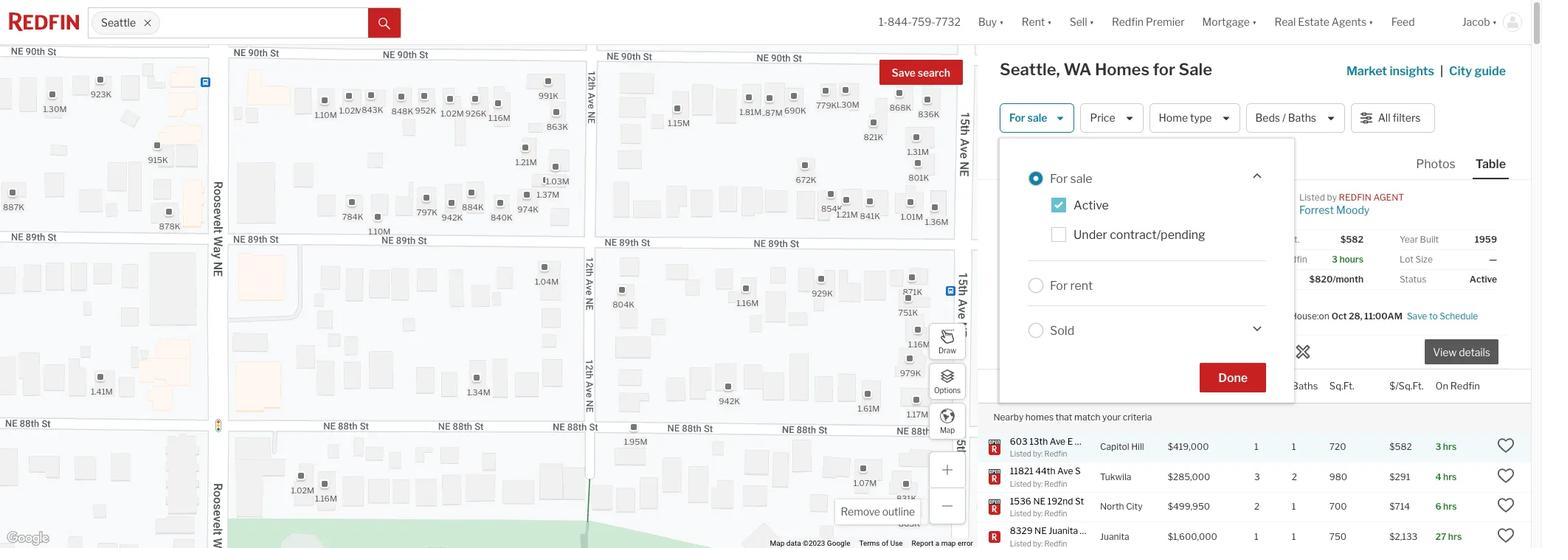 Task type: vqa. For each thing, say whether or not it's contained in the screenshot.


Task type: locate. For each thing, give the bounding box(es) containing it.
0 horizontal spatial 942k
[[441, 212, 463, 223]]

beds inside 'button'
[[1256, 112, 1280, 124]]

save search button
[[879, 60, 963, 85]]

843k
[[361, 105, 383, 115]]

$285,000
[[1168, 472, 1211, 483]]

3 ▾ from the left
[[1090, 16, 1094, 28]]

1 for 700
[[1292, 501, 1296, 512]]

1.21m left 841k
[[836, 209, 858, 220]]

$2,133
[[1390, 531, 1418, 542]]

0 horizontal spatial redfin
[[1010, 189, 1038, 198]]

4 by: from the top
[[1033, 539, 1043, 548]]

baths right /
[[1288, 112, 1317, 124]]

|
[[1441, 64, 1444, 78]]

1.21m 1.37m
[[515, 157, 559, 200]]

x-out this home image
[[1295, 343, 1312, 361]]

by: down '1536 ne 192nd st' link
[[1033, 509, 1043, 518]]

1 horizontal spatial save
[[1407, 310, 1428, 321]]

city guide link
[[1450, 63, 1509, 80]]

for sale down seattle,
[[1010, 112, 1048, 124]]

ave inside 11821 44th ave s listed by: redfin
[[1058, 466, 1073, 477]]

for sale inside dialog
[[1050, 172, 1093, 186]]

for sale
[[1010, 112, 1048, 124], [1050, 172, 1093, 186]]

heading down for rent
[[1007, 326, 1127, 365]]

listed down 1536
[[1010, 509, 1032, 518]]

map for map
[[940, 425, 955, 434]]

1 horizontal spatial 1.10m
[[368, 227, 390, 237]]

▾ inside real estate agents ▾ link
[[1369, 16, 1374, 28]]

$/sq.
[[1266, 234, 1288, 245]]

0 horizontal spatial 863k
[[546, 121, 568, 132]]

remove seattle image
[[143, 18, 152, 27]]

0 horizontal spatial 3
[[1255, 472, 1260, 483]]

by: down the '8329 ne juanita dr' 'link' at the right of the page
[[1033, 539, 1043, 548]]

0 horizontal spatial on redfin
[[1266, 254, 1308, 265]]

923k
[[90, 89, 111, 99]]

▾ right buy
[[1000, 16, 1004, 28]]

nearby homes that match your criteria
[[994, 412, 1152, 423]]

▾ right the agents
[[1369, 16, 1374, 28]]

2 by: from the top
[[1033, 479, 1043, 488]]

table
[[1476, 157, 1506, 171]]

save
[[892, 66, 916, 79], [1407, 310, 1428, 321]]

0 vertical spatial for sale
[[1010, 112, 1048, 124]]

2 left 980
[[1292, 472, 1298, 483]]

for up open
[[1050, 172, 1068, 186]]

5 ▾ from the left
[[1369, 16, 1374, 28]]

—
[[1490, 254, 1497, 265]]

beds / baths
[[1256, 112, 1317, 124]]

192nd
[[1048, 496, 1073, 507]]

$419,000
[[1168, 442, 1209, 453]]

agents
[[1332, 16, 1367, 28]]

0 horizontal spatial heading
[[1007, 326, 1127, 365]]

view
[[1433, 346, 1457, 359]]

listed down 11821
[[1010, 479, 1032, 488]]

beds left /
[[1256, 112, 1280, 124]]

1 vertical spatial sale
[[1071, 172, 1093, 186]]

0 vertical spatial for
[[1010, 112, 1026, 124]]

schedule
[[1440, 310, 1479, 321]]

▾ inside mortgage ▾ dropdown button
[[1252, 16, 1257, 28]]

redfin inside 1536 ne 192nd st listed by: redfin
[[1045, 509, 1067, 518]]

active inside dialog
[[1074, 199, 1109, 213]]

0 horizontal spatial save
[[892, 66, 916, 79]]

heading up done
[[1135, 326, 1247, 365]]

2 horizontal spatial 1.02m
[[440, 108, 464, 119]]

map down options
[[940, 425, 955, 434]]

1 favorite this home image from the top
[[1497, 497, 1515, 515]]

to
[[1100, 189, 1110, 198]]

by: inside 11821 44th ave s listed by: redfin
[[1033, 479, 1043, 488]]

1 vertical spatial 2
[[1255, 501, 1260, 512]]

baths down x-out this home image
[[1292, 380, 1318, 392]]

1 vertical spatial on
[[1436, 380, 1449, 392]]

redfin inside 8329 ne juanita dr listed by: redfin
[[1045, 539, 1067, 548]]

for left "rent"
[[1050, 279, 1068, 293]]

sale inside for sale button
[[1028, 112, 1048, 124]]

3 by: from the top
[[1033, 509, 1043, 518]]

0 vertical spatial ave
[[1050, 436, 1066, 447]]

0 vertical spatial favorite this home image
[[1497, 497, 1515, 515]]

active
[[1074, 199, 1109, 213], [1470, 274, 1497, 285]]

favorite this home image for $291
[[1497, 467, 1515, 485]]

0 vertical spatial on
[[1266, 254, 1278, 265]]

▾ for buy ▾
[[1000, 16, 1004, 28]]

804k
[[612, 300, 634, 310]]

listed inside 603 13th ave e #4001 listed by: redfin
[[1010, 449, 1032, 458]]

0 horizontal spatial active
[[1074, 199, 1109, 213]]

redfin left premier
[[1112, 16, 1144, 28]]

buy
[[979, 16, 997, 28]]

1 for 750
[[1292, 531, 1296, 542]]

by: down 44th
[[1033, 479, 1043, 488]]

0 horizontal spatial map
[[770, 540, 785, 548]]

1 vertical spatial baths
[[1292, 380, 1318, 392]]

baths inside beds / baths 'button'
[[1288, 112, 1317, 124]]

e
[[1068, 436, 1073, 447]]

active down — at the top
[[1470, 274, 1497, 285]]

▾ for mortgage ▾
[[1252, 16, 1257, 28]]

on inside button
[[1436, 380, 1449, 392]]

▾ inside rent ▾ dropdown button
[[1047, 16, 1052, 28]]

0 vertical spatial 3
[[1332, 254, 1338, 265]]

1 vertical spatial active
[[1470, 274, 1497, 285]]

0 vertical spatial baths
[[1288, 112, 1317, 124]]

1 horizontal spatial on
[[1436, 380, 1449, 392]]

868k
[[889, 102, 911, 113]]

for sale up sat,
[[1050, 172, 1093, 186]]

▾ inside buy ▾ dropdown button
[[1000, 16, 1004, 28]]

1536 ne 192nd st link
[[1010, 496, 1087, 508]]

juanita left dr
[[1049, 525, 1078, 537]]

1 horizontal spatial sale
[[1071, 172, 1093, 186]]

None search field
[[160, 8, 368, 38]]

listed
[[1300, 192, 1325, 203], [1010, 449, 1032, 458], [1010, 479, 1032, 488], [1010, 509, 1032, 518], [1010, 539, 1032, 548]]

1 ▾ from the left
[[1000, 16, 1004, 28]]

map data ©2023 google
[[770, 540, 851, 548]]

3
[[1332, 254, 1338, 265], [1436, 442, 1442, 453], [1255, 472, 1260, 483]]

0 horizontal spatial $582
[[1341, 234, 1364, 245]]

▾ right the sell
[[1090, 16, 1094, 28]]

by: inside 8329 ne juanita dr listed by: redfin
[[1033, 539, 1043, 548]]

sell ▾ button
[[1061, 0, 1103, 44]]

1 horizontal spatial for sale
[[1050, 172, 1093, 186]]

hrs right the 27
[[1449, 531, 1462, 542]]

city right north
[[1126, 501, 1143, 512]]

hrs right 6
[[1444, 501, 1457, 512]]

1 horizontal spatial city
[[1450, 64, 1472, 78]]

0 vertical spatial 863k
[[546, 121, 568, 132]]

save left the search
[[892, 66, 916, 79]]

1536
[[1010, 496, 1032, 507]]

1.87m
[[759, 108, 783, 118]]

listed inside 1536 ne 192nd st listed by: redfin
[[1010, 509, 1032, 518]]

1 vertical spatial $582
[[1390, 442, 1412, 453]]

0 horizontal spatial sale
[[1028, 112, 1048, 124]]

listed up "forrest"
[[1300, 192, 1325, 203]]

1 vertical spatial for sale
[[1050, 172, 1093, 186]]

ne right 1536
[[1034, 496, 1046, 507]]

1 vertical spatial map
[[770, 540, 785, 548]]

1 left 720
[[1292, 442, 1296, 453]]

/
[[1283, 112, 1286, 124]]

0 vertical spatial save
[[892, 66, 916, 79]]

0 horizontal spatial city
[[1126, 501, 1143, 512]]

2
[[1292, 472, 1298, 483], [1255, 501, 1260, 512]]

831k
[[896, 494, 916, 504]]

heading
[[1007, 326, 1127, 365], [1135, 326, 1247, 365]]

sale up '11am'
[[1071, 172, 1093, 186]]

city right |
[[1450, 64, 1472, 78]]

report
[[912, 540, 934, 548]]

2 favorite this home image from the top
[[1497, 527, 1515, 545]]

980
[[1330, 472, 1348, 483]]

ne inside 8329 ne juanita dr listed by: redfin
[[1035, 525, 1047, 537]]

1 vertical spatial beds
[[1255, 380, 1278, 392]]

1.16m
[[488, 113, 510, 123], [736, 298, 758, 308], [908, 339, 930, 350], [315, 494, 337, 504]]

on redfin button
[[1436, 370, 1480, 403]]

view details button
[[1425, 340, 1499, 365]]

redfin down 603 13th ave e #4001 'link'
[[1045, 449, 1067, 458]]

redfin down the '8329 ne juanita dr' 'link' at the right of the page
[[1045, 539, 1067, 548]]

beds for beds
[[1255, 380, 1278, 392]]

1.21m inside 1.21m 1.37m
[[515, 157, 537, 167]]

0 vertical spatial 1.21m
[[515, 157, 537, 167]]

by: inside 1536 ne 192nd st listed by: redfin
[[1033, 509, 1043, 518]]

3 for 3 hrs
[[1436, 442, 1442, 453]]

favorite this home image right 3 hrs
[[1497, 437, 1515, 455]]

for
[[1010, 112, 1026, 124], [1050, 172, 1068, 186], [1050, 279, 1068, 293]]

1 horizontal spatial 1.21m
[[836, 209, 858, 220]]

1 left 700
[[1292, 501, 1296, 512]]

open
[[1266, 310, 1289, 321]]

6 ▾ from the left
[[1493, 16, 1497, 28]]

2 vertical spatial favorite this home image
[[1497, 467, 1515, 485]]

redfin up 3d
[[1010, 189, 1038, 198]]

1 horizontal spatial active
[[1470, 274, 1497, 285]]

map
[[940, 425, 955, 434], [770, 540, 785, 548]]

favorite this home image
[[1265, 343, 1283, 361], [1497, 437, 1515, 455], [1497, 467, 1515, 485]]

listed for tukwila
[[1010, 479, 1032, 488]]

0 horizontal spatial juanita
[[1049, 525, 1078, 537]]

13th
[[1030, 436, 1048, 447]]

▾ right mortgage
[[1252, 16, 1257, 28]]

listed down the 603
[[1010, 449, 1032, 458]]

listed down 8329
[[1010, 539, 1032, 548]]

1.01m
[[901, 212, 923, 222]]

redfin up moody on the right of the page
[[1339, 192, 1372, 203]]

1 for 720
[[1292, 442, 1296, 453]]

s
[[1075, 466, 1081, 477]]

1 horizontal spatial 3
[[1332, 254, 1338, 265]]

2 vertical spatial for
[[1050, 279, 1068, 293]]

0 horizontal spatial 1.30m
[[43, 104, 66, 115]]

hrs for 4 hrs
[[1444, 472, 1457, 483]]

ne inside 1536 ne 192nd st listed by: redfin
[[1034, 496, 1046, 507]]

st
[[1075, 496, 1084, 507]]

ave left e
[[1050, 436, 1066, 447]]

863k
[[546, 121, 568, 132], [898, 519, 920, 529]]

1 vertical spatial 1.21m
[[836, 209, 858, 220]]

beds right done
[[1255, 380, 1278, 392]]

beds for beds / baths
[[1256, 112, 1280, 124]]

1 vertical spatial for
[[1050, 172, 1068, 186]]

hrs right the 4
[[1444, 472, 1457, 483]]

capitol hill
[[1100, 442, 1144, 453]]

1 horizontal spatial 863k
[[898, 519, 920, 529]]

1 down beds button in the bottom of the page
[[1255, 442, 1259, 453]]

dialog containing for sale
[[1000, 139, 1295, 403]]

672k
[[796, 175, 816, 185]]

1 vertical spatial ave
[[1058, 466, 1073, 477]]

hrs for 27 hrs
[[1449, 531, 1462, 542]]

2 ▾ from the left
[[1047, 16, 1052, 28]]

active down '11am'
[[1074, 199, 1109, 213]]

844-
[[888, 16, 912, 28]]

1.21m for 1.21m 1.37m
[[515, 157, 537, 167]]

on down $/sq. at the top
[[1266, 254, 1278, 265]]

848k
[[391, 106, 413, 116]]

redfin down the 192nd
[[1045, 509, 1067, 518]]

map left data
[[770, 540, 785, 548]]

1 horizontal spatial on redfin
[[1436, 380, 1480, 392]]

favorite this home image right 27 hrs
[[1497, 527, 1515, 545]]

redfin
[[1010, 189, 1038, 198], [1339, 192, 1372, 203]]

report a map error
[[912, 540, 973, 548]]

1 by: from the top
[[1033, 449, 1043, 458]]

720
[[1330, 442, 1347, 453]]

walkthrough
[[1022, 205, 1082, 214]]

ave inside 603 13th ave e #4001 listed by: redfin
[[1050, 436, 1066, 447]]

1 vertical spatial 942k
[[719, 396, 740, 407]]

3 right $285,000
[[1255, 472, 1260, 483]]

2 horizontal spatial 3
[[1436, 442, 1442, 453]]

1 vertical spatial favorite this home image
[[1497, 437, 1515, 455]]

criteria
[[1123, 412, 1152, 423]]

for sale inside button
[[1010, 112, 1048, 124]]

on down view
[[1436, 380, 1449, 392]]

dialog
[[1000, 139, 1295, 403]]

0 vertical spatial active
[[1074, 199, 1109, 213]]

favorite this home image right '6 hrs'
[[1497, 497, 1515, 515]]

$582 up $291
[[1390, 442, 1412, 453]]

1 horizontal spatial 2
[[1292, 472, 1298, 483]]

insights
[[1390, 64, 1435, 78]]

for down seattle,
[[1010, 112, 1026, 124]]

redfin down the 11821 44th ave s "link"
[[1045, 479, 1067, 488]]

▾ right jacob
[[1493, 16, 1497, 28]]

863k down 991k
[[546, 121, 568, 132]]

by: down 13th
[[1033, 449, 1043, 458]]

0 horizontal spatial for sale
[[1010, 112, 1048, 124]]

google image
[[4, 529, 52, 548]]

1 vertical spatial favorite this home image
[[1497, 527, 1515, 545]]

929k
[[812, 288, 833, 299]]

type
[[1190, 112, 1212, 124]]

0 horizontal spatial 1.10m
[[314, 110, 337, 120]]

redfin inside redfin open sat, 11am to 1pm 3d walkthrough
[[1010, 189, 1038, 198]]

0 vertical spatial ne
[[1034, 496, 1046, 507]]

0 vertical spatial map
[[940, 425, 955, 434]]

sale down seattle,
[[1028, 112, 1048, 124]]

save left to
[[1407, 310, 1428, 321]]

3 left hours
[[1332, 254, 1338, 265]]

1 vertical spatial 863k
[[898, 519, 920, 529]]

listed inside listed by redfin agent forrest moody
[[1300, 192, 1325, 203]]

ave left s on the right bottom of page
[[1058, 466, 1073, 477]]

on
[[1319, 310, 1330, 321]]

listed inside 8329 ne juanita dr listed by: redfin
[[1010, 539, 1032, 548]]

1 vertical spatial 3
[[1436, 442, 1442, 453]]

map region
[[0, 0, 1155, 548]]

▾ right "rent"
[[1047, 16, 1052, 28]]

juanita down north
[[1100, 531, 1130, 542]]

1.21m up 1.37m
[[515, 157, 537, 167]]

map
[[941, 540, 956, 548]]

all filters button
[[1351, 103, 1435, 133]]

0 horizontal spatial 1.21m
[[515, 157, 537, 167]]

1 left 750 on the right bottom of page
[[1292, 531, 1296, 542]]

estate
[[1298, 16, 1330, 28]]

11821 44th ave s listed by: redfin
[[1010, 466, 1081, 488]]

0 vertical spatial city
[[1450, 64, 1472, 78]]

0 vertical spatial on redfin
[[1266, 254, 1308, 265]]

1 horizontal spatial redfin
[[1339, 192, 1372, 203]]

11821
[[1010, 466, 1034, 477]]

4 ▾ from the left
[[1252, 16, 1257, 28]]

mortgage ▾ button
[[1203, 0, 1257, 44]]

2 right '$499,950'
[[1255, 501, 1260, 512]]

1 horizontal spatial map
[[940, 425, 955, 434]]

$714
[[1390, 501, 1410, 512]]

3 up the 4
[[1436, 442, 1442, 453]]

0 horizontal spatial 2
[[1255, 501, 1260, 512]]

data
[[787, 540, 801, 548]]

0 vertical spatial beds
[[1256, 112, 1280, 124]]

wa
[[1064, 60, 1092, 79]]

1 vertical spatial on redfin
[[1436, 380, 1480, 392]]

▾ inside sell ▾ dropdown button
[[1090, 16, 1094, 28]]

favorite this home image right the 4 hrs
[[1497, 467, 1515, 485]]

7732
[[936, 16, 961, 28]]

603 13th ave e #4001 link
[[1010, 436, 1103, 448]]

sell
[[1070, 16, 1087, 28]]

photos button
[[1413, 156, 1473, 178]]

on redfin down '$/sq. ft.'
[[1266, 254, 1308, 265]]

listed inside 11821 44th ave s listed by: redfin
[[1010, 479, 1032, 488]]

ft.
[[1290, 234, 1300, 245]]

on redfin down view details
[[1436, 380, 1480, 392]]

0 vertical spatial sale
[[1028, 112, 1048, 124]]

map inside map button
[[940, 425, 955, 434]]

hrs up the 4 hrs
[[1443, 442, 1457, 453]]

1 vertical spatial 1.10m
[[368, 227, 390, 237]]

1.21m for 1.21m
[[836, 209, 858, 220]]

favorite this home image
[[1497, 497, 1515, 515], [1497, 527, 1515, 545]]

ave
[[1050, 436, 1066, 447], [1058, 466, 1073, 477]]

4 hrs
[[1436, 472, 1457, 483]]

801k
[[908, 172, 929, 183]]

favorite this home image for 27 hrs
[[1497, 527, 1515, 545]]

$582 up hours
[[1341, 234, 1364, 245]]

0 horizontal spatial 1.02m
[[291, 486, 314, 496]]

ne right 8329
[[1035, 525, 1047, 537]]

1 vertical spatial ne
[[1035, 525, 1047, 537]]

863k down outline
[[898, 519, 920, 529]]

redfin inside 11821 44th ave s listed by: redfin
[[1045, 479, 1067, 488]]

favorite this home image left x-out this home image
[[1265, 343, 1283, 361]]

1.02m
[[339, 106, 362, 116], [440, 108, 464, 119], [291, 486, 314, 496]]

beds
[[1256, 112, 1280, 124], [1255, 380, 1278, 392]]



Task type: describe. For each thing, give the bounding box(es) containing it.
jacob ▾
[[1463, 16, 1497, 28]]

open house: on oct 28, 11:00am save to schedule
[[1266, 310, 1479, 321]]

by: inside 603 13th ave e #4001 listed by: redfin
[[1033, 449, 1043, 458]]

of
[[882, 540, 889, 548]]

784k
[[342, 212, 363, 222]]

by
[[1327, 192, 1337, 203]]

table button
[[1473, 156, 1509, 179]]

forrest
[[1300, 204, 1334, 216]]

redfin premier
[[1112, 16, 1185, 28]]

1536 ne 192nd st listed by: redfin
[[1010, 496, 1084, 518]]

hrs for 3 hrs
[[1443, 442, 1457, 453]]

603
[[1010, 436, 1028, 447]]

rent ▾ button
[[1022, 0, 1052, 44]]

1.36m
[[925, 217, 948, 227]]

0 vertical spatial 942k
[[441, 212, 463, 223]]

error
[[958, 540, 973, 548]]

1 vertical spatial save
[[1407, 310, 1428, 321]]

0 horizontal spatial on
[[1266, 254, 1278, 265]]

listed for juanita
[[1010, 539, 1032, 548]]

878k
[[159, 221, 180, 231]]

house:
[[1291, 310, 1319, 321]]

1 horizontal spatial heading
[[1135, 326, 1247, 365]]

3 for 3 hours
[[1332, 254, 1338, 265]]

$820/month
[[1310, 274, 1364, 285]]

seattle, wa homes for sale
[[1000, 60, 1213, 79]]

baths button
[[1292, 370, 1318, 403]]

759-
[[912, 16, 936, 28]]

11am
[[1079, 189, 1099, 198]]

1 right '$1,600,000'
[[1255, 531, 1259, 542]]

0 vertical spatial favorite this home image
[[1265, 343, 1283, 361]]

listed for north city
[[1010, 509, 1032, 518]]

agent
[[1374, 192, 1404, 203]]

mortgage
[[1203, 16, 1250, 28]]

$291
[[1390, 472, 1411, 483]]

926k
[[465, 108, 486, 119]]

buy ▾ button
[[970, 0, 1013, 44]]

6 hrs
[[1436, 501, 1457, 512]]

favorite this home image for 6 hrs
[[1497, 497, 1515, 515]]

1 horizontal spatial juanita
[[1100, 531, 1130, 542]]

done
[[1219, 371, 1248, 385]]

hill
[[1132, 442, 1144, 453]]

1 horizontal spatial 1.02m
[[339, 106, 362, 116]]

redfin down the ft.
[[1280, 254, 1308, 265]]

887k
[[3, 202, 24, 213]]

▾ for sell ▾
[[1090, 16, 1094, 28]]

for inside for sale button
[[1010, 112, 1026, 124]]

1.95m
[[624, 437, 647, 447]]

hrs for 6 hrs
[[1444, 501, 1457, 512]]

market insights | city guide
[[1347, 64, 1506, 78]]

moody
[[1337, 204, 1370, 216]]

▾ for rent ▾
[[1047, 16, 1052, 28]]

to
[[1429, 310, 1438, 321]]

juanita inside 8329 ne juanita dr listed by: redfin
[[1049, 525, 1078, 537]]

market insights link
[[1347, 48, 1435, 80]]

redfin down view details
[[1451, 380, 1480, 392]]

map button
[[929, 403, 966, 440]]

options
[[934, 386, 961, 394]]

1-844-759-7732
[[879, 16, 961, 28]]

ave for 44th
[[1058, 466, 1073, 477]]

979k
[[900, 368, 921, 379]]

ave for 13th
[[1050, 436, 1066, 447]]

real
[[1275, 16, 1296, 28]]

854k
[[821, 204, 843, 214]]

by: for 1536
[[1033, 509, 1043, 518]]

by: for 11821
[[1033, 479, 1043, 488]]

1 horizontal spatial 942k
[[719, 396, 740, 407]]

homes
[[1095, 60, 1150, 79]]

photo of 603 13th ave e #4001, seattle, wa 98102 image
[[1000, 180, 1255, 369]]

your
[[1103, 412, 1121, 423]]

redfin inside 603 13th ave e #4001 listed by: redfin
[[1045, 449, 1067, 458]]

submit search image
[[379, 18, 390, 29]]

forrest moody image
[[1257, 193, 1298, 233]]

1 horizontal spatial $582
[[1390, 442, 1412, 453]]

options button
[[929, 363, 966, 400]]

0 vertical spatial $582
[[1341, 234, 1364, 245]]

11821 44th ave s link
[[1010, 466, 1087, 478]]

filters
[[1393, 112, 1421, 124]]

1.41m
[[91, 387, 112, 397]]

$499,950
[[1168, 501, 1210, 512]]

sq.ft.
[[1330, 380, 1355, 392]]

real estate agents ▾ button
[[1266, 0, 1383, 44]]

ne for 1536
[[1034, 496, 1046, 507]]

listed by redfin agent forrest moody
[[1300, 192, 1404, 216]]

rent
[[1071, 279, 1093, 293]]

ne for 8329
[[1035, 525, 1047, 537]]

1 vertical spatial city
[[1126, 501, 1143, 512]]

home type
[[1159, 112, 1212, 124]]

map for map data ©2023 google
[[770, 540, 785, 548]]

feed button
[[1383, 0, 1454, 44]]

1.61m
[[858, 404, 880, 414]]

under contract/pending
[[1074, 228, 1206, 242]]

redfin open sat, 11am to 1pm 3d walkthrough
[[1010, 189, 1128, 214]]

save inside button
[[892, 66, 916, 79]]

favorite this home image for $582
[[1497, 437, 1515, 455]]

1 horizontal spatial 1.30m
[[836, 100, 859, 110]]

1.04m
[[535, 277, 558, 287]]

1-844-759-7732 link
[[879, 16, 961, 28]]

lot size
[[1400, 254, 1433, 265]]

built
[[1420, 234, 1439, 245]]

premier
[[1146, 16, 1185, 28]]

1.34m
[[467, 387, 490, 397]]

750
[[1330, 531, 1347, 542]]

779k
[[816, 100, 837, 111]]

by: for 8329
[[1033, 539, 1043, 548]]

status
[[1400, 274, 1427, 285]]

redfin inside listed by redfin agent forrest moody
[[1339, 192, 1372, 203]]

buy ▾
[[979, 16, 1004, 28]]

603 13th ave e #4001 listed by: redfin
[[1010, 436, 1103, 458]]

0 vertical spatial 2
[[1292, 472, 1298, 483]]

rent ▾
[[1022, 16, 1052, 28]]

3 hrs
[[1436, 442, 1457, 453]]

sale
[[1179, 60, 1213, 79]]

1pm
[[1112, 189, 1128, 198]]

open
[[1039, 189, 1060, 198]]

1-
[[879, 16, 888, 28]]

27
[[1436, 531, 1447, 542]]

draw button
[[929, 323, 966, 360]]

▾ for jacob ▾
[[1493, 16, 1497, 28]]

0 vertical spatial 1.10m
[[314, 110, 337, 120]]

home
[[1159, 112, 1188, 124]]

sq.ft. button
[[1330, 370, 1355, 403]]

3 hours
[[1332, 254, 1364, 265]]

terms
[[859, 540, 880, 548]]

homes
[[1026, 412, 1054, 423]]

mortgage ▾ button
[[1194, 0, 1266, 44]]

remove outline button
[[836, 500, 920, 525]]

2 vertical spatial 3
[[1255, 472, 1260, 483]]

nearby
[[994, 412, 1024, 423]]

match
[[1075, 412, 1101, 423]]

751k
[[898, 308, 918, 318]]

44th
[[1036, 466, 1056, 477]]



